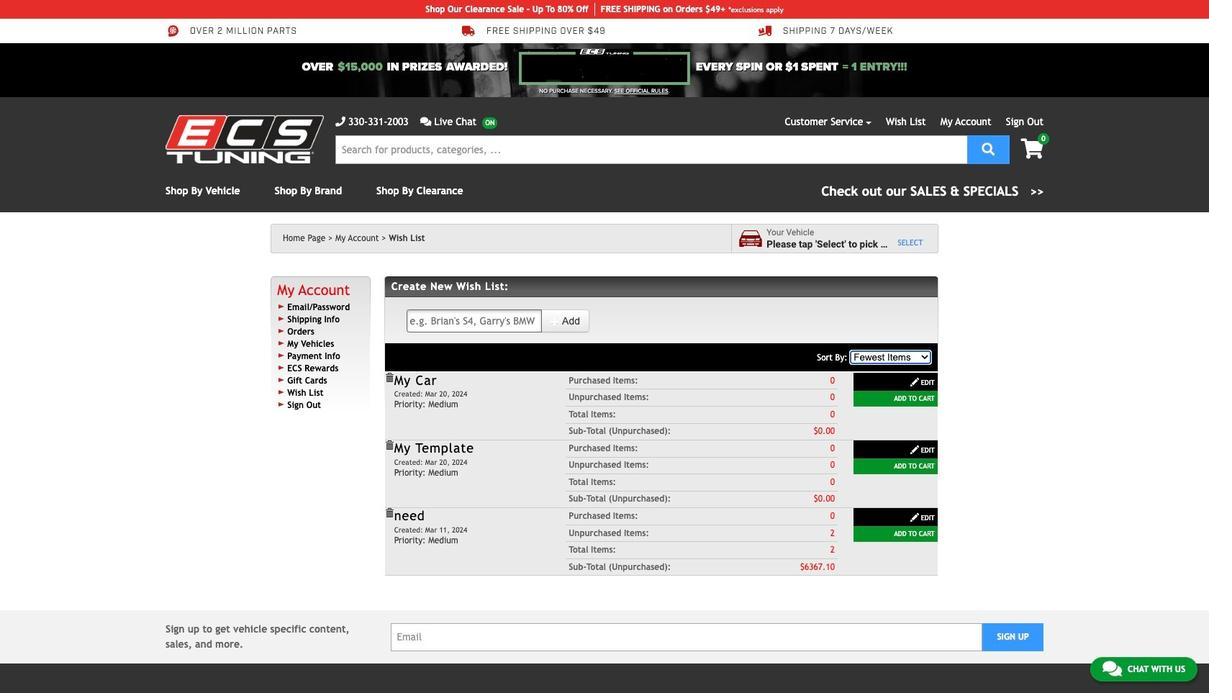 Task type: locate. For each thing, give the bounding box(es) containing it.
0 vertical spatial delete image
[[384, 373, 394, 383]]

shopping cart image
[[1021, 139, 1044, 159]]

comments image
[[420, 117, 432, 127], [1103, 660, 1122, 678]]

0 horizontal spatial comments image
[[420, 117, 432, 127]]

delete image
[[384, 373, 394, 383], [384, 441, 394, 451]]

2 delete image from the top
[[384, 441, 394, 451]]

delete image
[[384, 509, 394, 519]]

1 vertical spatial comments image
[[1103, 660, 1122, 678]]

1 horizontal spatial comments image
[[1103, 660, 1122, 678]]

1 vertical spatial delete image
[[384, 441, 394, 451]]

white image
[[550, 317, 560, 327], [910, 377, 920, 387], [910, 513, 920, 523]]

0 vertical spatial comments image
[[420, 117, 432, 127]]

Email email field
[[391, 623, 983, 652]]

delete image for middle white icon
[[384, 373, 394, 383]]

1 delete image from the top
[[384, 373, 394, 383]]



Task type: describe. For each thing, give the bounding box(es) containing it.
search image
[[982, 142, 995, 155]]

1 vertical spatial white image
[[910, 377, 920, 387]]

2 vertical spatial white image
[[910, 513, 920, 523]]

delete image for white image
[[384, 441, 394, 451]]

phone image
[[336, 117, 346, 127]]

ecs tuning 'spin to win' contest logo image
[[519, 49, 691, 85]]

ecs tuning image
[[166, 115, 324, 163]]

white image
[[910, 445, 920, 455]]

e.g. Brian's S4, Garry's BMW E92...etc text field
[[406, 310, 542, 333]]

0 vertical spatial white image
[[550, 317, 560, 327]]

Search text field
[[336, 135, 968, 164]]



Task type: vqa. For each thing, say whether or not it's contained in the screenshot.
rightmost comments image
yes



